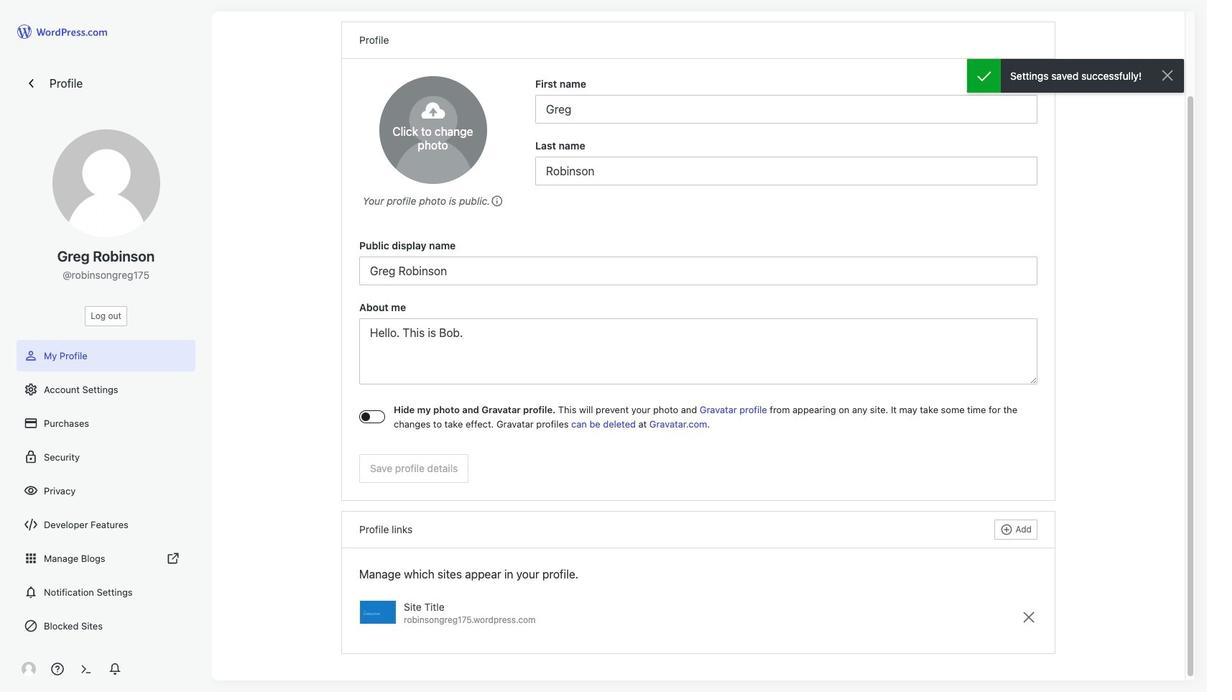 Task type: vqa. For each thing, say whether or not it's contained in the screenshot.
Toggle menu icon associated with the "Socialing" icon
no



Task type: locate. For each thing, give the bounding box(es) containing it.
0 horizontal spatial greg robinson image
[[22, 662, 36, 677]]

visibility image
[[24, 484, 38, 498]]

credit_card image
[[24, 416, 38, 431]]

apps image
[[24, 551, 38, 566]]

person image
[[24, 349, 38, 363]]

greg robinson image
[[379, 76, 487, 184], [52, 129, 160, 237], [22, 662, 36, 677]]

main content
[[325, 0, 1073, 683]]

2 horizontal spatial greg robinson image
[[379, 76, 487, 184]]

dismiss image
[[1160, 67, 1177, 84]]

group
[[536, 76, 1038, 124], [536, 138, 1038, 186], [359, 238, 1038, 285], [359, 300, 1038, 389]]

None text field
[[536, 95, 1038, 124], [536, 157, 1038, 186], [359, 257, 1038, 285], [359, 319, 1038, 385], [536, 95, 1038, 124], [536, 157, 1038, 186], [359, 257, 1038, 285], [359, 319, 1038, 385]]

block image
[[24, 619, 38, 633]]



Task type: describe. For each thing, give the bounding box(es) containing it.
lock image
[[24, 450, 38, 464]]

settings image
[[24, 383, 38, 397]]

1 horizontal spatial greg robinson image
[[52, 129, 160, 237]]

notice status
[[968, 59, 1185, 93]]

notifications image
[[24, 585, 38, 600]]

more information image
[[491, 194, 503, 207]]



